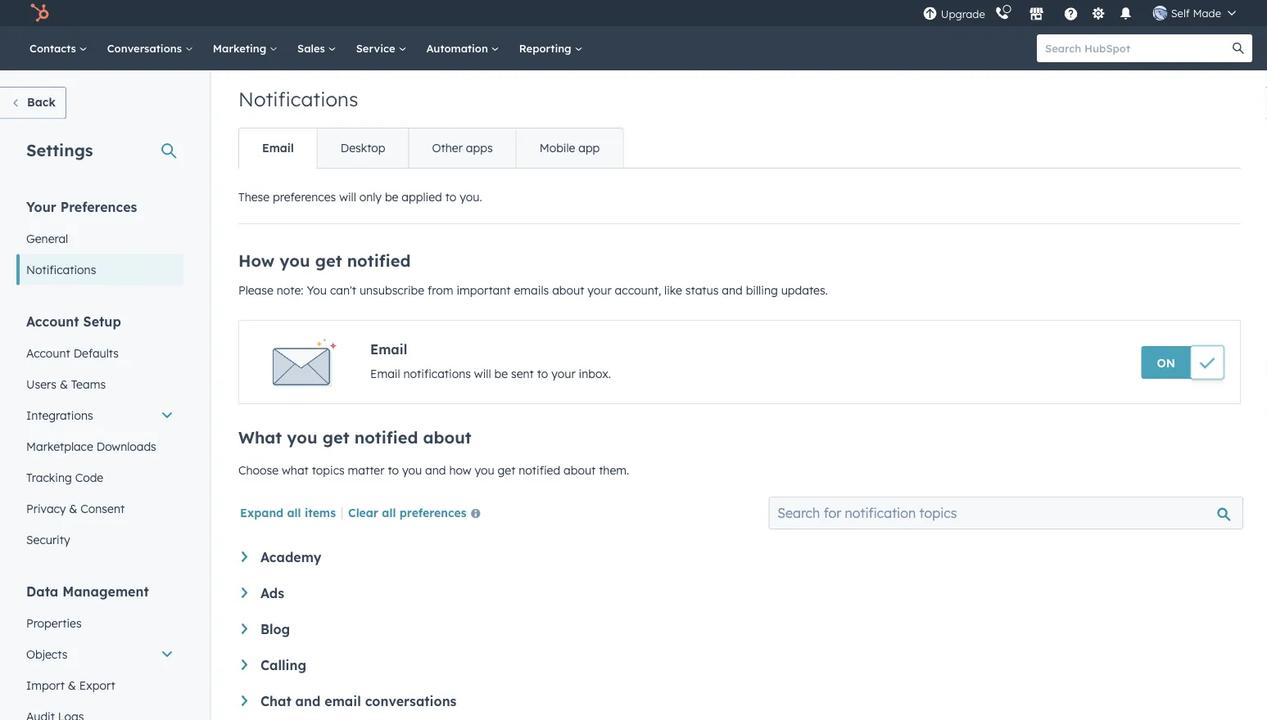 Task type: locate. For each thing, give the bounding box(es) containing it.
1 vertical spatial notifications
[[26, 263, 96, 277]]

about
[[552, 283, 584, 298], [423, 428, 472, 448], [564, 464, 596, 478]]

email up notifications at bottom left
[[370, 342, 407, 358]]

0 vertical spatial get
[[315, 251, 342, 271]]

your left account,
[[588, 283, 612, 298]]

0 horizontal spatial notifications
[[26, 263, 96, 277]]

will left only at the top of page
[[339, 190, 356, 204]]

caret image left the calling
[[242, 660, 247, 671]]

and left billing
[[722, 283, 743, 298]]

you up note:
[[280, 251, 310, 271]]

calling icon image
[[995, 6, 1010, 21]]

how you get notified
[[238, 251, 411, 271]]

app
[[578, 141, 600, 155]]

0 vertical spatial &
[[60, 377, 68, 392]]

blog
[[260, 622, 290, 638]]

0 vertical spatial will
[[339, 190, 356, 204]]

1 horizontal spatial will
[[474, 367, 491, 381]]

1 account from the top
[[26, 313, 79, 330]]

& for export
[[68, 679, 76, 693]]

2 caret image from the top
[[242, 624, 247, 635]]

0 vertical spatial notifications
[[238, 87, 358, 111]]

like
[[664, 283, 682, 298]]

notified for how you get notified
[[354, 428, 418, 448]]

help image
[[1064, 7, 1079, 22]]

all right clear in the left bottom of the page
[[382, 506, 396, 520]]

you.
[[460, 190, 482, 204]]

0 horizontal spatial will
[[339, 190, 356, 204]]

service link
[[346, 26, 416, 70]]

get right how
[[498, 464, 516, 478]]

caret image inside ads dropdown button
[[242, 588, 247, 599]]

please
[[238, 283, 273, 298]]

tracking code link
[[16, 462, 183, 494]]

calling icon button
[[988, 2, 1016, 24]]

0 vertical spatial preferences
[[273, 190, 336, 204]]

your
[[588, 283, 612, 298], [551, 367, 576, 381]]

caret image left the chat
[[242, 696, 247, 707]]

email
[[262, 141, 294, 155], [370, 342, 407, 358], [370, 367, 400, 381]]

be
[[385, 190, 398, 204], [494, 367, 508, 381]]

& inside "link"
[[69, 502, 77, 516]]

please note: you can't unsubscribe from important emails about your account, like status and billing updates.
[[238, 283, 828, 298]]

be left sent
[[494, 367, 508, 381]]

what
[[238, 428, 282, 448]]

notified up matter on the bottom of the page
[[354, 428, 418, 448]]

account defaults link
[[16, 338, 183, 369]]

email up these on the top left of the page
[[262, 141, 294, 155]]

preferences right these on the top left of the page
[[273, 190, 336, 204]]

will
[[339, 190, 356, 204], [474, 367, 491, 381]]

3 caret image from the top
[[242, 660, 247, 671]]

1 vertical spatial preferences
[[399, 506, 467, 520]]

upgrade image
[[923, 7, 938, 22]]

apps
[[466, 141, 493, 155]]

security link
[[16, 525, 183, 556]]

data
[[26, 584, 58, 600]]

preferences down choose what topics matter to you and how you get notified about them.
[[399, 506, 467, 520]]

0 horizontal spatial to
[[388, 464, 399, 478]]

1 vertical spatial account
[[26, 346, 70, 360]]

be right only at the top of page
[[385, 190, 398, 204]]

management
[[62, 584, 149, 600]]

get up topics
[[322, 428, 349, 448]]

tracking code
[[26, 471, 103, 485]]

to right matter on the bottom of the page
[[388, 464, 399, 478]]

0 horizontal spatial preferences
[[273, 190, 336, 204]]

contacts
[[29, 41, 79, 55]]

desktop
[[341, 141, 385, 155]]

back
[[27, 95, 56, 109]]

2 vertical spatial get
[[498, 464, 516, 478]]

2 account from the top
[[26, 346, 70, 360]]

caret image left blog
[[242, 624, 247, 635]]

you
[[307, 283, 327, 298]]

1 vertical spatial email
[[370, 342, 407, 358]]

sales link
[[288, 26, 346, 70]]

account setup element
[[16, 312, 183, 556]]

settings image
[[1091, 7, 1106, 22]]

caret image inside calling "dropdown button"
[[242, 660, 247, 671]]

1 caret image from the top
[[242, 588, 247, 599]]

how
[[449, 464, 471, 478]]

automation link
[[416, 26, 509, 70]]

search image
[[1233, 43, 1244, 54]]

search button
[[1225, 34, 1252, 62]]

you up what
[[287, 428, 317, 448]]

these preferences will only be applied to you.
[[238, 190, 482, 204]]

1 horizontal spatial your
[[588, 283, 612, 298]]

notifications button
[[1112, 0, 1140, 26]]

1 vertical spatial notified
[[354, 428, 418, 448]]

marketing link
[[203, 26, 288, 70]]

your
[[26, 199, 56, 215]]

blog button
[[242, 622, 1238, 638]]

defaults
[[73, 346, 119, 360]]

caret image left ads
[[242, 588, 247, 599]]

caret image
[[242, 588, 247, 599], [242, 624, 247, 635], [242, 660, 247, 671], [242, 696, 247, 707]]

caret image for chat and email conversations
[[242, 696, 247, 707]]

notifications down general
[[26, 263, 96, 277]]

other apps button
[[408, 129, 516, 168]]

on
[[1157, 356, 1175, 370]]

about left them.
[[564, 464, 596, 478]]

and right the chat
[[295, 694, 321, 710]]

you up clear all preferences
[[402, 464, 422, 478]]

these
[[238, 190, 270, 204]]

get
[[315, 251, 342, 271], [322, 428, 349, 448], [498, 464, 516, 478]]

1 vertical spatial &
[[69, 502, 77, 516]]

0 vertical spatial and
[[722, 283, 743, 298]]

import
[[26, 679, 65, 693]]

about up how
[[423, 428, 472, 448]]

your left inbox.
[[551, 367, 576, 381]]

all inside button
[[382, 506, 396, 520]]

navigation
[[238, 128, 624, 169]]

calling
[[260, 658, 306, 674]]

will for only
[[339, 190, 356, 204]]

&
[[60, 377, 68, 392], [69, 502, 77, 516], [68, 679, 76, 693]]

email
[[325, 694, 361, 710]]

1 horizontal spatial be
[[494, 367, 508, 381]]

account up users
[[26, 346, 70, 360]]

about right 'emails'
[[552, 283, 584, 298]]

1 vertical spatial get
[[322, 428, 349, 448]]

made
[[1193, 6, 1221, 20]]

notifications
[[403, 367, 471, 381]]

notified left them.
[[519, 464, 560, 478]]

4 caret image from the top
[[242, 696, 247, 707]]

account inside account defaults link
[[26, 346, 70, 360]]

& left export
[[68, 679, 76, 693]]

email button
[[239, 129, 317, 168]]

& for teams
[[60, 377, 68, 392]]

get for how you get notified
[[322, 428, 349, 448]]

Search for notification topics search field
[[769, 497, 1243, 530]]

1 vertical spatial and
[[425, 464, 446, 478]]

unsubscribe
[[360, 283, 424, 298]]

0 vertical spatial notified
[[347, 251, 411, 271]]

what you get notified about
[[238, 428, 472, 448]]

will left sent
[[474, 367, 491, 381]]

account,
[[615, 283, 661, 298]]

0 vertical spatial to
[[445, 190, 456, 204]]

& right users
[[60, 377, 68, 392]]

0 horizontal spatial all
[[287, 506, 301, 520]]

notified up unsubscribe
[[347, 251, 411, 271]]

caret image inside blog dropdown button
[[242, 624, 247, 635]]

2 all from the left
[[382, 506, 396, 520]]

0 horizontal spatial and
[[295, 694, 321, 710]]

notified
[[347, 251, 411, 271], [354, 428, 418, 448], [519, 464, 560, 478]]

topics
[[312, 464, 345, 478]]

them.
[[599, 464, 629, 478]]

import & export
[[26, 679, 115, 693]]

clear all preferences
[[348, 506, 467, 520]]

0 vertical spatial your
[[588, 283, 612, 298]]

account
[[26, 313, 79, 330], [26, 346, 70, 360]]

1 all from the left
[[287, 506, 301, 520]]

users & teams link
[[16, 369, 183, 400]]

downloads
[[96, 439, 156, 454]]

notifications down sales
[[238, 87, 358, 111]]

email left notifications at bottom left
[[370, 367, 400, 381]]

chat and email conversations button
[[242, 694, 1238, 710]]

2 vertical spatial about
[[564, 464, 596, 478]]

and left how
[[425, 464, 446, 478]]

clear
[[348, 506, 378, 520]]

status
[[685, 283, 719, 298]]

1 horizontal spatial notifications
[[238, 87, 358, 111]]

1 vertical spatial be
[[494, 367, 508, 381]]

Search HubSpot search field
[[1037, 34, 1238, 62]]

preferences inside button
[[399, 506, 467, 520]]

1 vertical spatial will
[[474, 367, 491, 381]]

to right sent
[[537, 367, 548, 381]]

2 vertical spatial email
[[370, 367, 400, 381]]

all left items
[[287, 506, 301, 520]]

menu
[[921, 0, 1247, 26]]

teams
[[71, 377, 106, 392]]

& right privacy
[[69, 502, 77, 516]]

preferences
[[60, 199, 137, 215]]

account up the account defaults on the left of page
[[26, 313, 79, 330]]

preferences
[[273, 190, 336, 204], [399, 506, 467, 520]]

to left you.
[[445, 190, 456, 204]]

0 vertical spatial account
[[26, 313, 79, 330]]

self
[[1171, 6, 1190, 20]]

2 vertical spatial &
[[68, 679, 76, 693]]

1 horizontal spatial all
[[382, 506, 396, 520]]

& inside data management element
[[68, 679, 76, 693]]

caret image inside chat and email conversations dropdown button
[[242, 696, 247, 707]]

get up you
[[315, 251, 342, 271]]

reporting link
[[509, 26, 593, 70]]

1 vertical spatial to
[[537, 367, 548, 381]]

get for notifications
[[315, 251, 342, 271]]

items
[[305, 506, 336, 520]]

0 horizontal spatial your
[[551, 367, 576, 381]]

what
[[282, 464, 309, 478]]

sales
[[297, 41, 328, 55]]

2 horizontal spatial and
[[722, 283, 743, 298]]

1 horizontal spatial preferences
[[399, 506, 467, 520]]

2 vertical spatial and
[[295, 694, 321, 710]]

1 horizontal spatial to
[[445, 190, 456, 204]]

all
[[287, 506, 301, 520], [382, 506, 396, 520]]

ads button
[[242, 586, 1238, 602]]

notified for notifications
[[347, 251, 411, 271]]

ruby anderson image
[[1153, 6, 1168, 20]]

to
[[445, 190, 456, 204], [537, 367, 548, 381], [388, 464, 399, 478]]

0 vertical spatial email
[[262, 141, 294, 155]]

0 horizontal spatial be
[[385, 190, 398, 204]]



Task type: describe. For each thing, give the bounding box(es) containing it.
security
[[26, 533, 70, 547]]

privacy
[[26, 502, 66, 516]]

conversations link
[[97, 26, 203, 70]]

users & teams
[[26, 377, 106, 392]]

1 vertical spatial your
[[551, 367, 576, 381]]

reporting
[[519, 41, 575, 55]]

email inside button
[[262, 141, 294, 155]]

how
[[238, 251, 275, 271]]

ads
[[260, 586, 284, 602]]

conversations
[[365, 694, 457, 710]]

caret image for calling
[[242, 660, 247, 671]]

from
[[428, 283, 453, 298]]

properties link
[[16, 608, 183, 639]]

marketplace downloads link
[[16, 431, 183, 462]]

note:
[[277, 283, 303, 298]]

& for consent
[[69, 502, 77, 516]]

notifications link
[[16, 254, 183, 285]]

navigation containing email
[[238, 128, 624, 169]]

2 horizontal spatial to
[[537, 367, 548, 381]]

notifications image
[[1119, 7, 1133, 22]]

mobile app
[[539, 141, 600, 155]]

objects
[[26, 647, 67, 662]]

objects button
[[16, 639, 183, 670]]

users
[[26, 377, 56, 392]]

caret image
[[242, 552, 247, 563]]

data management element
[[16, 583, 183, 721]]

mobile
[[539, 141, 575, 155]]

academy
[[260, 550, 321, 566]]

1 vertical spatial about
[[423, 428, 472, 448]]

1 horizontal spatial and
[[425, 464, 446, 478]]

choose what topics matter to you and how you get notified about them.
[[238, 464, 629, 478]]

export
[[79, 679, 115, 693]]

desktop button
[[317, 129, 408, 168]]

email notifications will be sent to your inbox.
[[370, 367, 611, 381]]

code
[[75, 471, 103, 485]]

clear all preferences button
[[348, 504, 487, 524]]

other
[[432, 141, 463, 155]]

chat
[[260, 694, 291, 710]]

your preferences
[[26, 199, 137, 215]]

properties
[[26, 616, 82, 631]]

applied
[[402, 190, 442, 204]]

academy button
[[242, 550, 1238, 566]]

mobile app button
[[516, 129, 623, 168]]

account defaults
[[26, 346, 119, 360]]

general link
[[16, 223, 183, 254]]

account for account setup
[[26, 313, 79, 330]]

you right how
[[475, 464, 494, 478]]

choose
[[238, 464, 279, 478]]

0 vertical spatial about
[[552, 283, 584, 298]]

caret image for blog
[[242, 624, 247, 635]]

2 vertical spatial notified
[[519, 464, 560, 478]]

all for expand
[[287, 506, 301, 520]]

2 vertical spatial to
[[388, 464, 399, 478]]

important
[[457, 283, 511, 298]]

back link
[[0, 87, 66, 119]]

marketplace downloads
[[26, 439, 156, 454]]

calling button
[[242, 658, 1238, 674]]

automation
[[426, 41, 491, 55]]

setup
[[83, 313, 121, 330]]

account for account defaults
[[26, 346, 70, 360]]

marketing
[[213, 41, 270, 55]]

chat and email conversations
[[260, 694, 457, 710]]

billing
[[746, 283, 778, 298]]

caret image for ads
[[242, 588, 247, 599]]

service
[[356, 41, 398, 55]]

marketplace
[[26, 439, 93, 454]]

settings
[[26, 140, 93, 160]]

expand
[[240, 506, 284, 520]]

emails
[[514, 283, 549, 298]]

menu containing self made
[[921, 0, 1247, 26]]

account setup
[[26, 313, 121, 330]]

help button
[[1057, 0, 1085, 26]]

other apps
[[432, 141, 493, 155]]

import & export link
[[16, 670, 183, 702]]

integrations button
[[16, 400, 183, 431]]

hubspot image
[[29, 3, 49, 23]]

will for be
[[474, 367, 491, 381]]

self made button
[[1143, 0, 1246, 26]]

privacy & consent link
[[16, 494, 183, 525]]

tracking
[[26, 471, 72, 485]]

settings link
[[1088, 5, 1109, 22]]

your preferences element
[[16, 198, 183, 285]]

marketplaces image
[[1029, 7, 1044, 22]]

all for clear
[[382, 506, 396, 520]]

hubspot link
[[20, 3, 61, 23]]

notifications inside the your preferences element
[[26, 263, 96, 277]]

expand all items button
[[240, 506, 336, 520]]

upgrade
[[941, 7, 985, 21]]

integrations
[[26, 408, 93, 423]]

consent
[[81, 502, 125, 516]]

inbox.
[[579, 367, 611, 381]]

privacy & consent
[[26, 502, 125, 516]]

self made
[[1171, 6, 1221, 20]]

0 vertical spatial be
[[385, 190, 398, 204]]



Task type: vqa. For each thing, say whether or not it's contained in the screenshot.
the bottom folder
no



